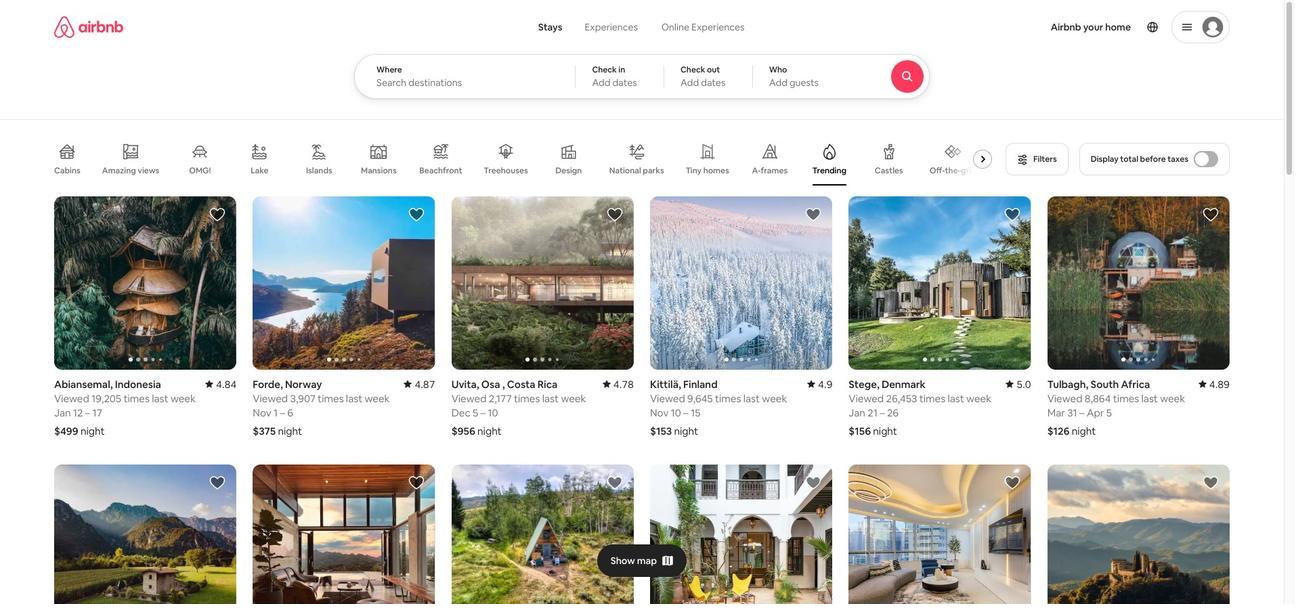 Task type: describe. For each thing, give the bounding box(es) containing it.
south
[[1091, 378, 1120, 391]]

tulbagh, south africa viewed 8,864 times last week mar 31 – apr 5 $126 night
[[1048, 378, 1186, 438]]

add to wishlist: llaés, spain image
[[1203, 475, 1220, 491]]

before
[[1141, 154, 1167, 165]]

dec
[[452, 406, 471, 419]]

experiences button
[[574, 14, 650, 41]]

week inside tulbagh, south africa viewed 8,864 times last week mar 31 – apr 5 $126 night
[[1161, 392, 1186, 405]]

add for check out add dates
[[681, 77, 699, 89]]

2 experiences from the left
[[692, 21, 745, 33]]

week for viewed 3,907 times last week
[[365, 392, 390, 405]]

islands
[[306, 165, 333, 176]]

$499
[[54, 425, 78, 438]]

8,864
[[1085, 392, 1112, 405]]

profile element
[[778, 0, 1231, 54]]

in
[[619, 64, 626, 75]]

viewed inside uvita, osa , costa rica viewed 2,177 times last week dec 5 – 10 $956 night
[[452, 392, 487, 405]]

17
[[93, 406, 102, 419]]

tiny
[[686, 165, 702, 176]]

– for 12
[[85, 406, 90, 419]]

add to wishlist: walden, colorado image
[[607, 475, 623, 491]]

group containing amazing views
[[54, 133, 998, 186]]

mansions
[[361, 165, 397, 176]]

homes
[[704, 165, 730, 176]]

add to wishlist: calaca, philippines image
[[408, 475, 425, 491]]

stege,
[[849, 378, 880, 391]]

add to wishlist: stege, denmark image
[[1005, 207, 1021, 223]]

last for indonesia
[[152, 392, 168, 405]]

dates for check out add dates
[[701, 77, 726, 89]]

stays
[[539, 21, 563, 33]]

africa
[[1122, 378, 1151, 391]]

15
[[691, 406, 701, 419]]

cabins
[[54, 165, 80, 176]]

6
[[287, 406, 293, 419]]

castles
[[875, 165, 904, 176]]

kittilä,
[[650, 378, 682, 391]]

night for 17
[[81, 425, 105, 438]]

display
[[1091, 154, 1119, 165]]

the-
[[946, 165, 962, 176]]

last for finland
[[744, 392, 760, 405]]

times inside tulbagh, south africa viewed 8,864 times last week mar 31 – apr 5 $126 night
[[1114, 392, 1140, 405]]

,
[[503, 378, 505, 391]]

last inside uvita, osa , costa rica viewed 2,177 times last week dec 5 – 10 $956 night
[[543, 392, 559, 405]]

abiansemal,
[[54, 378, 113, 391]]

indonesia
[[115, 378, 161, 391]]

1
[[274, 406, 278, 419]]

4.9 out of 5 average rating image
[[808, 378, 833, 391]]

tulbagh,
[[1048, 378, 1089, 391]]

add to wishlist: forde, norway image
[[408, 207, 425, 223]]

week for viewed 19,205 times last week
[[171, 392, 196, 405]]

forde,
[[253, 378, 283, 391]]

off-the-grid
[[930, 165, 977, 176]]

your
[[1084, 21, 1104, 33]]

check for check out add dates
[[681, 64, 706, 75]]

$956
[[452, 425, 476, 438]]

night for 6
[[278, 425, 302, 438]]

5 inside uvita, osa , costa rica viewed 2,177 times last week dec 5 – 10 $956 night
[[473, 406, 478, 419]]

off-
[[930, 165, 946, 176]]

viewed for 12
[[54, 392, 89, 405]]

national parks
[[610, 165, 664, 176]]

add to wishlist: uvita, osa , costa rica image
[[607, 207, 623, 223]]

rica
[[538, 378, 558, 391]]

apr
[[1087, 406, 1105, 419]]

times inside uvita, osa , costa rica viewed 2,177 times last week dec 5 – 10 $956 night
[[514, 392, 540, 405]]

check out add dates
[[681, 64, 726, 89]]

26
[[888, 406, 899, 419]]

uvita, osa , costa rica viewed 2,177 times last week dec 5 – 10 $956 night
[[452, 378, 586, 438]]

beachfront
[[420, 165, 463, 176]]

12
[[73, 406, 83, 419]]

experiences inside button
[[585, 21, 638, 33]]

times for denmark
[[920, 392, 946, 405]]

add to wishlist: abiansemal, indonesia image
[[210, 207, 226, 223]]

osa
[[482, 378, 500, 391]]

finland
[[684, 378, 718, 391]]

times for norway
[[318, 392, 344, 405]]

omg!
[[189, 165, 211, 176]]

show
[[611, 555, 635, 567]]

add to wishlist: dubai, uae image
[[1005, 475, 1021, 491]]

4.9
[[819, 378, 833, 391]]

19,205
[[92, 392, 121, 405]]

$375
[[253, 425, 276, 438]]

– inside tulbagh, south africa viewed 8,864 times last week mar 31 – apr 5 $126 night
[[1080, 406, 1085, 419]]

viewed for 21
[[849, 392, 884, 405]]

show map
[[611, 555, 657, 567]]

denmark
[[882, 378, 926, 391]]

add for check in add dates
[[592, 77, 611, 89]]

filters button
[[1006, 143, 1069, 175]]

parks
[[643, 165, 664, 176]]

costa
[[507, 378, 536, 391]]

norway
[[285, 378, 322, 391]]

4.89
[[1210, 378, 1231, 391]]

3,907
[[290, 392, 316, 405]]

design
[[556, 165, 582, 176]]

stays tab panel
[[354, 54, 967, 99]]

display total before taxes
[[1091, 154, 1189, 165]]

total
[[1121, 154, 1139, 165]]



Task type: locate. For each thing, give the bounding box(es) containing it.
display total before taxes button
[[1080, 143, 1231, 175]]

times right the "9,645"
[[715, 392, 742, 405]]

nov
[[253, 406, 271, 419], [650, 406, 669, 419]]

nov inside the forde, norway viewed 3,907 times last week nov 1 – 6 $375 night
[[253, 406, 271, 419]]

forde, norway viewed 3,907 times last week nov 1 – 6 $375 night
[[253, 378, 390, 438]]

3 week from the left
[[763, 392, 788, 405]]

viewed inside stege, denmark viewed 26,453 times last week jan 21 – 26 $156 night
[[849, 392, 884, 405]]

dates down in
[[613, 77, 637, 89]]

1 10 from the left
[[671, 406, 682, 419]]

times inside stege, denmark viewed 26,453 times last week jan 21 – 26 $156 night
[[920, 392, 946, 405]]

– right 21
[[880, 406, 885, 419]]

1 experiences from the left
[[585, 21, 638, 33]]

night
[[81, 425, 105, 438], [278, 425, 302, 438], [675, 425, 699, 438], [874, 425, 898, 438], [478, 425, 502, 438], [1072, 425, 1097, 438]]

viewed inside abiansemal, indonesia viewed 19,205 times last week jan 12 – 17 $499 night
[[54, 392, 89, 405]]

last down the africa
[[1142, 392, 1159, 405]]

night for 15
[[675, 425, 699, 438]]

1 horizontal spatial jan
[[849, 406, 866, 419]]

viewed inside tulbagh, south africa viewed 8,864 times last week mar 31 – apr 5 $126 night
[[1048, 392, 1083, 405]]

– for 21
[[880, 406, 885, 419]]

4.84
[[216, 378, 237, 391]]

add down who at the right
[[770, 77, 788, 89]]

add
[[592, 77, 611, 89], [681, 77, 699, 89], [770, 77, 788, 89]]

10
[[671, 406, 682, 419], [488, 406, 498, 419]]

night inside the forde, norway viewed 3,907 times last week nov 1 – 6 $375 night
[[278, 425, 302, 438]]

none search field containing stays
[[354, 0, 967, 99]]

4 times from the left
[[920, 392, 946, 405]]

5
[[473, 406, 478, 419], [1107, 406, 1113, 419]]

1 horizontal spatial 5
[[1107, 406, 1113, 419]]

viewed down the kittilä, at the right bottom of page
[[650, 392, 686, 405]]

1 nov from the left
[[253, 406, 271, 419]]

jan left 12
[[54, 406, 71, 419]]

4 week from the left
[[967, 392, 992, 405]]

5.0
[[1017, 378, 1032, 391]]

add to wishlist: tremosine sul garda, italy image
[[210, 475, 226, 491]]

night for 26
[[874, 425, 898, 438]]

5 right apr
[[1107, 406, 1113, 419]]

10 down the 2,177
[[488, 406, 498, 419]]

week inside the forde, norway viewed 3,907 times last week nov 1 – 6 $375 night
[[365, 392, 390, 405]]

viewed for 10
[[650, 392, 686, 405]]

taxes
[[1168, 154, 1189, 165]]

4.89 out of 5 average rating image
[[1199, 378, 1231, 391]]

0 horizontal spatial check
[[592, 64, 617, 75]]

night right $956
[[478, 425, 502, 438]]

3 viewed from the left
[[650, 392, 686, 405]]

3 last from the left
[[744, 392, 760, 405]]

viewed for 1
[[253, 392, 288, 405]]

who add guests
[[770, 64, 819, 89]]

online
[[662, 21, 690, 33]]

1 5 from the left
[[473, 406, 478, 419]]

week for viewed 9,645 times last week
[[763, 392, 788, 405]]

– inside abiansemal, indonesia viewed 19,205 times last week jan 12 – 17 $499 night
[[85, 406, 90, 419]]

2 viewed from the left
[[253, 392, 288, 405]]

6 times from the left
[[1114, 392, 1140, 405]]

5 viewed from the left
[[452, 392, 487, 405]]

0 horizontal spatial nov
[[253, 406, 271, 419]]

add to wishlist: marrakech, morocco image
[[806, 475, 822, 491]]

stays button
[[528, 14, 574, 41]]

add to wishlist: kittilä, finland image
[[806, 207, 822, 223]]

1 add from the left
[[592, 77, 611, 89]]

times down costa
[[514, 392, 540, 405]]

9,645
[[688, 392, 713, 405]]

– for 1
[[280, 406, 285, 419]]

stege, denmark viewed 26,453 times last week jan 21 – 26 $156 night
[[849, 378, 992, 438]]

2 horizontal spatial add
[[770, 77, 788, 89]]

last inside stege, denmark viewed 26,453 times last week jan 21 – 26 $156 night
[[948, 392, 965, 405]]

5 right dec
[[473, 406, 478, 419]]

$156
[[849, 425, 871, 438]]

4.84 out of 5 average rating image
[[205, 378, 237, 391]]

nov up $153
[[650, 406, 669, 419]]

1 horizontal spatial check
[[681, 64, 706, 75]]

dates inside check in add dates
[[613, 77, 637, 89]]

last down 'rica' at the left of page
[[543, 392, 559, 405]]

viewed down forde,
[[253, 392, 288, 405]]

treehouses
[[484, 165, 528, 176]]

2 add from the left
[[681, 77, 699, 89]]

4 night from the left
[[874, 425, 898, 438]]

1 dates from the left
[[613, 77, 637, 89]]

check for check in add dates
[[592, 64, 617, 75]]

6 viewed from the left
[[1048, 392, 1083, 405]]

nov for nov 10 – 15
[[650, 406, 669, 419]]

6 last from the left
[[1142, 392, 1159, 405]]

jan for jan 12 – 17
[[54, 406, 71, 419]]

online experiences link
[[650, 14, 757, 41]]

None search field
[[354, 0, 967, 99]]

last right 3,907
[[346, 392, 363, 405]]

last right the "9,645"
[[744, 392, 760, 405]]

last for denmark
[[948, 392, 965, 405]]

4.78 out of 5 average rating image
[[603, 378, 634, 391]]

– for 10
[[684, 406, 689, 419]]

check left out
[[681, 64, 706, 75]]

online experiences
[[662, 21, 745, 33]]

viewed down "tulbagh,"
[[1048, 392, 1083, 405]]

map
[[637, 555, 657, 567]]

week inside stege, denmark viewed 26,453 times last week jan 21 – 26 $156 night
[[967, 392, 992, 405]]

group
[[54, 133, 998, 186], [54, 197, 237, 370], [253, 197, 435, 370], [452, 197, 634, 370], [650, 197, 833, 370], [849, 197, 1032, 370], [1048, 197, 1231, 370], [54, 465, 237, 604], [253, 465, 435, 604], [452, 465, 634, 604], [650, 465, 833, 604], [849, 465, 1032, 604], [1048, 465, 1231, 604]]

3 add from the left
[[770, 77, 788, 89]]

times inside kittilä, finland viewed 9,645 times last week nov 10 – 15 $153 night
[[715, 392, 742, 405]]

filters
[[1034, 154, 1058, 165]]

where
[[377, 64, 402, 75]]

week inside uvita, osa , costa rica viewed 2,177 times last week dec 5 – 10 $956 night
[[561, 392, 586, 405]]

2 times from the left
[[318, 392, 344, 405]]

times inside the forde, norway viewed 3,907 times last week nov 1 – 6 $375 night
[[318, 392, 344, 405]]

viewed down "stege," in the bottom of the page
[[849, 392, 884, 405]]

experiences
[[585, 21, 638, 33], [692, 21, 745, 33]]

times inside abiansemal, indonesia viewed 19,205 times last week jan 12 – 17 $499 night
[[124, 392, 150, 405]]

uvita,
[[452, 378, 479, 391]]

a-frames
[[752, 165, 788, 176]]

airbnb
[[1051, 21, 1082, 33]]

31
[[1068, 406, 1078, 419]]

2,177
[[489, 392, 512, 405]]

dates
[[613, 77, 637, 89], [701, 77, 726, 89]]

night down 26 on the right of the page
[[874, 425, 898, 438]]

night inside abiansemal, indonesia viewed 19,205 times last week jan 12 – 17 $499 night
[[81, 425, 105, 438]]

–
[[85, 406, 90, 419], [280, 406, 285, 419], [684, 406, 689, 419], [880, 406, 885, 419], [481, 406, 486, 419], [1080, 406, 1085, 419]]

0 horizontal spatial add
[[592, 77, 611, 89]]

4.87 out of 5 average rating image
[[404, 378, 435, 391]]

jan for jan 21 – 26
[[849, 406, 866, 419]]

week for viewed 26,453 times last week
[[967, 392, 992, 405]]

add down online experiences
[[681, 77, 699, 89]]

6 night from the left
[[1072, 425, 1097, 438]]

night inside uvita, osa , costa rica viewed 2,177 times last week dec 5 – 10 $956 night
[[478, 425, 502, 438]]

3 night from the left
[[675, 425, 699, 438]]

night down the 6
[[278, 425, 302, 438]]

who
[[770, 64, 788, 75]]

– right "31"
[[1080, 406, 1085, 419]]

$153
[[650, 425, 672, 438]]

– left 17
[[85, 406, 90, 419]]

check left in
[[592, 64, 617, 75]]

6 – from the left
[[1080, 406, 1085, 419]]

2 jan from the left
[[849, 406, 866, 419]]

tiny homes
[[686, 165, 730, 176]]

last inside kittilä, finland viewed 9,645 times last week nov 10 – 15 $153 night
[[744, 392, 760, 405]]

night down 15
[[675, 425, 699, 438]]

4.87
[[415, 378, 435, 391]]

1 night from the left
[[81, 425, 105, 438]]

2 last from the left
[[346, 392, 363, 405]]

dates for check in add dates
[[613, 77, 637, 89]]

times right 3,907
[[318, 392, 344, 405]]

add inside the who add guests
[[770, 77, 788, 89]]

grid
[[962, 165, 977, 176]]

jan left 21
[[849, 406, 866, 419]]

10 inside uvita, osa , costa rica viewed 2,177 times last week dec 5 – 10 $956 night
[[488, 406, 498, 419]]

experiences up in
[[585, 21, 638, 33]]

mar
[[1048, 406, 1066, 419]]

1 horizontal spatial nov
[[650, 406, 669, 419]]

– inside kittilä, finland viewed 9,645 times last week nov 10 – 15 $153 night
[[684, 406, 689, 419]]

times right the 26,453
[[920, 392, 946, 405]]

last for norway
[[346, 392, 363, 405]]

1 – from the left
[[85, 406, 90, 419]]

1 horizontal spatial experiences
[[692, 21, 745, 33]]

night down 17
[[81, 425, 105, 438]]

1 last from the left
[[152, 392, 168, 405]]

guests
[[790, 77, 819, 89]]

2 dates from the left
[[701, 77, 726, 89]]

– right 1
[[280, 406, 285, 419]]

2 night from the left
[[278, 425, 302, 438]]

5 night from the left
[[478, 425, 502, 438]]

2 check from the left
[[681, 64, 706, 75]]

viewed
[[54, 392, 89, 405], [253, 392, 288, 405], [650, 392, 686, 405], [849, 392, 884, 405], [452, 392, 487, 405], [1048, 392, 1083, 405]]

1 week from the left
[[171, 392, 196, 405]]

what can we help you find? tab list
[[528, 14, 650, 41]]

last right the 26,453
[[948, 392, 965, 405]]

– left 15
[[684, 406, 689, 419]]

add inside check out add dates
[[681, 77, 699, 89]]

1 horizontal spatial dates
[[701, 77, 726, 89]]

– inside stege, denmark viewed 26,453 times last week jan 21 – 26 $156 night
[[880, 406, 885, 419]]

– inside the forde, norway viewed 3,907 times last week nov 1 – 6 $375 night
[[280, 406, 285, 419]]

1 check from the left
[[592, 64, 617, 75]]

show map button
[[597, 545, 687, 577]]

1 jan from the left
[[54, 406, 71, 419]]

$126
[[1048, 425, 1070, 438]]

5 – from the left
[[481, 406, 486, 419]]

experiences right online
[[692, 21, 745, 33]]

amazing views
[[102, 165, 159, 176]]

2 week from the left
[[365, 392, 390, 405]]

5 inside tulbagh, south africa viewed 8,864 times last week mar 31 – apr 5 $126 night
[[1107, 406, 1113, 419]]

airbnb your home link
[[1043, 13, 1140, 41]]

out
[[707, 64, 721, 75]]

check
[[592, 64, 617, 75], [681, 64, 706, 75]]

week inside abiansemal, indonesia viewed 19,205 times last week jan 12 – 17 $499 night
[[171, 392, 196, 405]]

jan inside abiansemal, indonesia viewed 19,205 times last week jan 12 – 17 $499 night
[[54, 406, 71, 419]]

add to wishlist: tulbagh, south africa image
[[1203, 207, 1220, 223]]

2 10 from the left
[[488, 406, 498, 419]]

home
[[1106, 21, 1132, 33]]

check inside check out add dates
[[681, 64, 706, 75]]

3 times from the left
[[715, 392, 742, 405]]

check inside check in add dates
[[592, 64, 617, 75]]

jan inside stege, denmark viewed 26,453 times last week jan 21 – 26 $156 night
[[849, 406, 866, 419]]

night inside tulbagh, south africa viewed 8,864 times last week mar 31 – apr 5 $126 night
[[1072, 425, 1097, 438]]

week inside kittilä, finland viewed 9,645 times last week nov 10 – 15 $153 night
[[763, 392, 788, 405]]

10 left 15
[[671, 406, 682, 419]]

nov left 1
[[253, 406, 271, 419]]

dates down out
[[701, 77, 726, 89]]

4 – from the left
[[880, 406, 885, 419]]

5 week from the left
[[561, 392, 586, 405]]

last
[[152, 392, 168, 405], [346, 392, 363, 405], [744, 392, 760, 405], [948, 392, 965, 405], [543, 392, 559, 405], [1142, 392, 1159, 405]]

dates inside check out add dates
[[701, 77, 726, 89]]

1 viewed from the left
[[54, 392, 89, 405]]

a-
[[752, 165, 761, 176]]

night down "31"
[[1072, 425, 1097, 438]]

lake
[[251, 165, 269, 176]]

abiansemal, indonesia viewed 19,205 times last week jan 12 – 17 $499 night
[[54, 378, 196, 438]]

last inside abiansemal, indonesia viewed 19,205 times last week jan 12 – 17 $499 night
[[152, 392, 168, 405]]

5 times from the left
[[514, 392, 540, 405]]

add inside check in add dates
[[592, 77, 611, 89]]

times down the africa
[[1114, 392, 1140, 405]]

Where field
[[377, 77, 554, 89]]

0 horizontal spatial 10
[[488, 406, 498, 419]]

26,453
[[887, 392, 918, 405]]

viewed down uvita,
[[452, 392, 487, 405]]

21
[[868, 406, 878, 419]]

1 horizontal spatial add
[[681, 77, 699, 89]]

1 times from the left
[[124, 392, 150, 405]]

2 5 from the left
[[1107, 406, 1113, 419]]

4 viewed from the left
[[849, 392, 884, 405]]

nov inside kittilä, finland viewed 9,645 times last week nov 10 – 15 $153 night
[[650, 406, 669, 419]]

5 last from the left
[[543, 392, 559, 405]]

times down the indonesia
[[124, 392, 150, 405]]

1 horizontal spatial 10
[[671, 406, 682, 419]]

– inside uvita, osa , costa rica viewed 2,177 times last week dec 5 – 10 $956 night
[[481, 406, 486, 419]]

4.78
[[614, 378, 634, 391]]

0 horizontal spatial experiences
[[585, 21, 638, 33]]

trending
[[813, 165, 847, 176]]

check in add dates
[[592, 64, 637, 89]]

times for finland
[[715, 392, 742, 405]]

5.0 out of 5 average rating image
[[1006, 378, 1032, 391]]

national
[[610, 165, 642, 176]]

last down the indonesia
[[152, 392, 168, 405]]

10 inside kittilä, finland viewed 9,645 times last week nov 10 – 15 $153 night
[[671, 406, 682, 419]]

0 horizontal spatial 5
[[473, 406, 478, 419]]

2 – from the left
[[280, 406, 285, 419]]

4 last from the left
[[948, 392, 965, 405]]

night inside stege, denmark viewed 26,453 times last week jan 21 – 26 $156 night
[[874, 425, 898, 438]]

0 horizontal spatial jan
[[54, 406, 71, 419]]

kittilä, finland viewed 9,645 times last week nov 10 – 15 $153 night
[[650, 378, 788, 438]]

3 – from the left
[[684, 406, 689, 419]]

viewed up 12
[[54, 392, 89, 405]]

views
[[138, 165, 159, 176]]

viewed inside kittilä, finland viewed 9,645 times last week nov 10 – 15 $153 night
[[650, 392, 686, 405]]

6 week from the left
[[1161, 392, 1186, 405]]

last inside the forde, norway viewed 3,907 times last week nov 1 – 6 $375 night
[[346, 392, 363, 405]]

add down 'experiences' button
[[592, 77, 611, 89]]

amazing
[[102, 165, 136, 176]]

viewed inside the forde, norway viewed 3,907 times last week nov 1 – 6 $375 night
[[253, 392, 288, 405]]

nov for nov 1 – 6
[[253, 406, 271, 419]]

times for indonesia
[[124, 392, 150, 405]]

2 nov from the left
[[650, 406, 669, 419]]

– right dec
[[481, 406, 486, 419]]

0 horizontal spatial dates
[[613, 77, 637, 89]]

last inside tulbagh, south africa viewed 8,864 times last week mar 31 – apr 5 $126 night
[[1142, 392, 1159, 405]]

frames
[[761, 165, 788, 176]]

night inside kittilä, finland viewed 9,645 times last week nov 10 – 15 $153 night
[[675, 425, 699, 438]]



Task type: vqa. For each thing, say whether or not it's contained in the screenshot.


